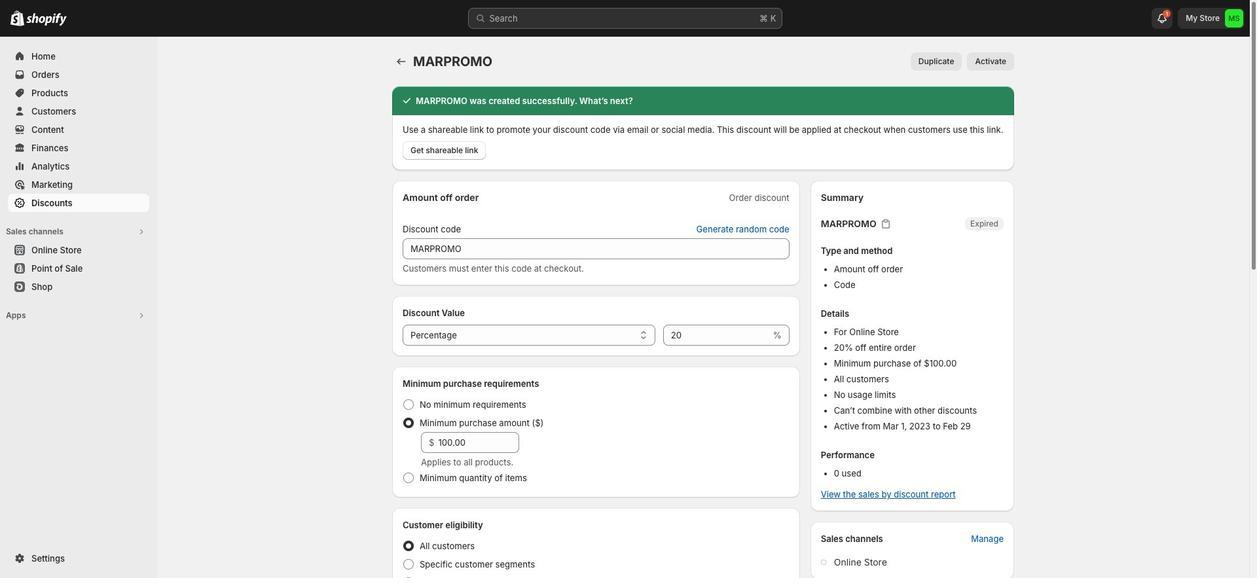 Task type: locate. For each thing, give the bounding box(es) containing it.
None text field
[[403, 238, 790, 259]]

shopify image
[[10, 10, 24, 26]]

my store image
[[1225, 9, 1244, 28]]

None text field
[[663, 325, 771, 346]]

0.00 text field
[[438, 432, 519, 453]]



Task type: vqa. For each thing, say whether or not it's contained in the screenshot.
first ground
no



Task type: describe. For each thing, give the bounding box(es) containing it.
shopify image
[[26, 13, 67, 26]]



